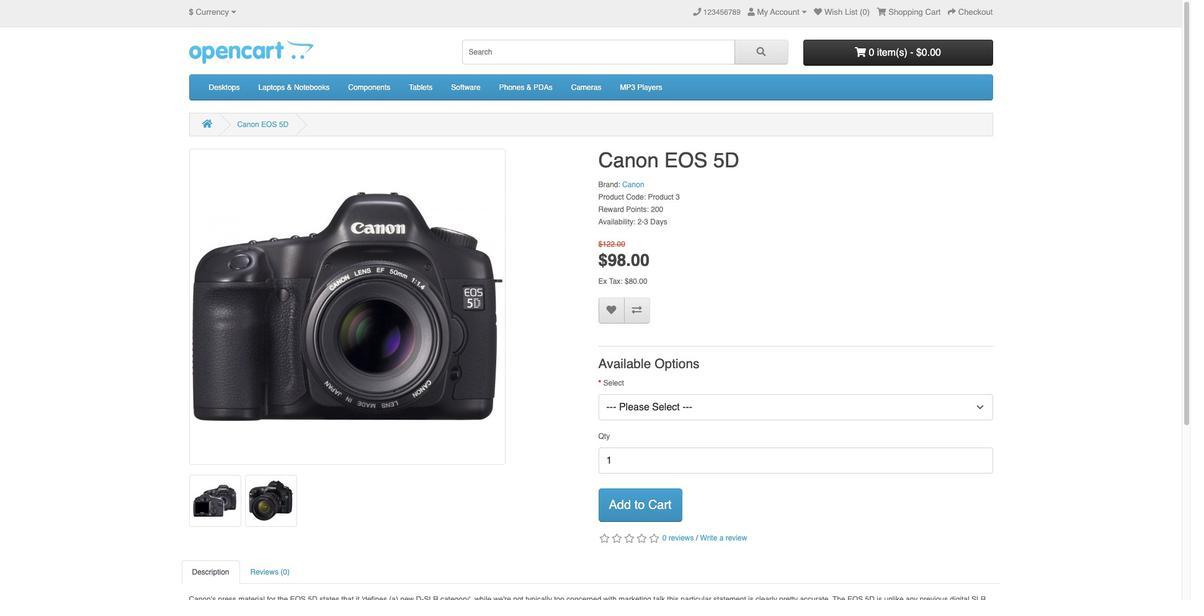 Task type: describe. For each thing, give the bounding box(es) containing it.
pdas
[[534, 83, 553, 92]]

available options
[[599, 357, 700, 372]]

reviews (0)
[[251, 569, 290, 577]]

players
[[638, 83, 663, 92]]

0 vertical spatial eos
[[261, 120, 277, 129]]

laptops & notebooks
[[259, 83, 330, 92]]

add to cart
[[609, 499, 672, 513]]

caret down image
[[802, 8, 807, 16]]

ex tax: $80.00
[[599, 277, 648, 286]]

brand: canon product code: product 3 reward points: 200 availability: 2-3 days
[[599, 180, 680, 226]]

$
[[189, 7, 194, 17]]

days
[[651, 218, 668, 226]]

points:
[[626, 205, 649, 214]]

0 vertical spatial canon eos 5d
[[237, 120, 289, 129]]

& for pdas
[[527, 83, 532, 92]]

checkout link
[[948, 7, 994, 17]]

add to wish list image
[[607, 305, 617, 315]]

$122.00
[[599, 240, 626, 249]]

cart inside button
[[649, 499, 672, 513]]

ex
[[599, 277, 607, 286]]

available
[[599, 357, 651, 372]]

add
[[609, 499, 631, 513]]

my
[[758, 7, 769, 17]]

tablets link
[[400, 75, 442, 100]]

canon eos 5d link
[[237, 120, 289, 129]]

1 horizontal spatial 5d
[[714, 149, 740, 173]]

review
[[726, 535, 748, 543]]

select
[[604, 379, 624, 388]]

0 horizontal spatial 5d
[[279, 120, 289, 129]]

description link
[[182, 561, 240, 585]]

your store image
[[189, 40, 313, 64]]

write a review link
[[701, 535, 748, 543]]

user image
[[748, 8, 755, 16]]

0 item(s) - $0.00 button
[[804, 40, 994, 66]]

desktops link
[[200, 75, 249, 100]]

0 for 0 item(s) - $0.00
[[869, 47, 875, 58]]

code:
[[626, 193, 646, 202]]

checkout
[[959, 7, 994, 17]]

phone image
[[694, 8, 702, 16]]

software
[[452, 83, 481, 92]]

0 vertical spatial canon
[[237, 120, 259, 129]]

list
[[845, 7, 858, 17]]

shopping cart link
[[878, 7, 941, 17]]

notebooks
[[294, 83, 330, 92]]

0 reviews / write a review
[[663, 535, 748, 543]]

my account link
[[748, 7, 807, 17]]

Qty text field
[[599, 448, 994, 474]]

0 for 0 reviews / write a review
[[663, 535, 667, 543]]

laptops
[[259, 83, 285, 92]]

compare this product image
[[632, 305, 642, 315]]

phones
[[500, 83, 525, 92]]

2 product from the left
[[648, 193, 674, 202]]

shopping cart image
[[855, 47, 867, 57]]

add to cart button
[[599, 489, 683, 523]]

software link
[[442, 75, 490, 100]]

availability:
[[599, 218, 636, 226]]

currency
[[196, 7, 229, 17]]

write
[[701, 535, 718, 543]]



Task type: vqa. For each thing, say whether or not it's contained in the screenshot.
the leftmost EOS
yes



Task type: locate. For each thing, give the bounding box(es) containing it.
5d
[[279, 120, 289, 129], [714, 149, 740, 173]]

mp3
[[620, 83, 636, 92]]

2 vertical spatial canon
[[623, 180, 645, 189]]

0 reviews link
[[663, 535, 694, 543]]

cameras
[[572, 83, 602, 92]]

0 horizontal spatial eos
[[261, 120, 277, 129]]

1 vertical spatial eos
[[665, 149, 708, 173]]

mp3 players
[[620, 83, 663, 92]]

0
[[869, 47, 875, 58], [663, 535, 667, 543]]

cart
[[926, 7, 941, 17], [649, 499, 672, 513]]

canon link
[[623, 180, 645, 189]]

search image
[[757, 47, 766, 56]]

brand:
[[599, 180, 621, 189]]

& for notebooks
[[287, 83, 292, 92]]

2-
[[638, 218, 645, 226]]

canon
[[237, 120, 259, 129], [599, 149, 659, 173], [623, 180, 645, 189]]

a
[[720, 535, 724, 543]]

0 horizontal spatial 0
[[663, 535, 667, 543]]

2 & from the left
[[527, 83, 532, 92]]

item(s)
[[878, 47, 908, 58]]

reward
[[599, 205, 624, 214]]

$80.00
[[625, 277, 648, 286]]

3 star image from the left
[[648, 534, 661, 544]]

0 left reviews at the right bottom of the page
[[663, 535, 667, 543]]

home image
[[202, 119, 213, 129]]

components
[[348, 83, 391, 92]]

to
[[635, 499, 645, 513]]

0 horizontal spatial &
[[287, 83, 292, 92]]

tax:
[[609, 277, 623, 286]]

caret down image
[[231, 8, 237, 16]]

star image
[[624, 534, 636, 544], [636, 534, 648, 544], [648, 534, 661, 544]]

1 product from the left
[[599, 193, 624, 202]]

0 right shopping cart image
[[869, 47, 875, 58]]

star image left 0 reviews link
[[648, 534, 661, 544]]

3 left the days
[[645, 218, 649, 226]]

eos
[[261, 120, 277, 129], [665, 149, 708, 173]]

(0) right reviews on the bottom left
[[281, 569, 290, 577]]

options
[[655, 357, 700, 372]]

1 horizontal spatial cart
[[926, 7, 941, 17]]

Search text field
[[462, 40, 735, 65]]

phones & pdas link
[[490, 75, 562, 100]]

phones & pdas
[[500, 83, 553, 92]]

description
[[192, 569, 229, 577]]

cameras link
[[562, 75, 611, 100]]

2 star image from the left
[[636, 534, 648, 544]]

0 horizontal spatial product
[[599, 193, 624, 202]]

-
[[911, 47, 914, 58]]

product up 200
[[648, 193, 674, 202]]

$ currency
[[189, 7, 229, 17]]

1 vertical spatial 0
[[663, 535, 667, 543]]

mp3 players link
[[611, 75, 672, 100]]

1 horizontal spatial canon eos 5d
[[599, 149, 740, 173]]

123456789
[[704, 8, 741, 17]]

1 horizontal spatial 0
[[869, 47, 875, 58]]

1 horizontal spatial &
[[527, 83, 532, 92]]

0 vertical spatial 0
[[869, 47, 875, 58]]

&
[[287, 83, 292, 92], [527, 83, 532, 92]]

1 horizontal spatial eos
[[665, 149, 708, 173]]

1 vertical spatial (0)
[[281, 569, 290, 577]]

1 vertical spatial canon eos 5d
[[599, 149, 740, 173]]

cart right to
[[649, 499, 672, 513]]

wish
[[825, 7, 843, 17]]

1 horizontal spatial product
[[648, 193, 674, 202]]

0 vertical spatial 3
[[676, 193, 680, 202]]

3 right code:
[[676, 193, 680, 202]]

0 item(s) - $0.00
[[867, 47, 942, 58]]

(0)
[[860, 7, 871, 17], [281, 569, 290, 577]]

canon right home image
[[237, 120, 259, 129]]

star image down add
[[624, 534, 636, 544]]

0 vertical spatial (0)
[[860, 7, 871, 17]]

1 star image from the left
[[599, 534, 611, 544]]

canon eos 5d image
[[189, 149, 506, 466], [189, 476, 241, 528], [245, 476, 297, 528]]

$122.00 $98.00
[[599, 240, 650, 270]]

& left "pdas"
[[527, 83, 532, 92]]

cart left share icon
[[926, 7, 941, 17]]

wish list (0) link
[[814, 7, 871, 17]]

1 horizontal spatial (0)
[[860, 7, 871, 17]]

& right laptops
[[287, 83, 292, 92]]

0 vertical spatial 5d
[[279, 120, 289, 129]]

canon up canon 'link'
[[599, 149, 659, 173]]

shopping
[[889, 7, 924, 17]]

1 vertical spatial canon
[[599, 149, 659, 173]]

product
[[599, 193, 624, 202], [648, 193, 674, 202]]

reviews (0) link
[[240, 561, 300, 585]]

shopping cart
[[889, 7, 941, 17]]

1 vertical spatial 3
[[645, 218, 649, 226]]

1 & from the left
[[287, 83, 292, 92]]

200
[[651, 205, 664, 214]]

0 vertical spatial cart
[[926, 7, 941, 17]]

1 vertical spatial cart
[[649, 499, 672, 513]]

$98.00
[[599, 251, 650, 270]]

product up reward
[[599, 193, 624, 202]]

star image down add to cart button
[[636, 534, 648, 544]]

canon up code:
[[623, 180, 645, 189]]

0 horizontal spatial cart
[[649, 499, 672, 513]]

components link
[[339, 75, 400, 100]]

reviews
[[251, 569, 279, 577]]

canon eos 5d
[[237, 120, 289, 129], [599, 149, 740, 173]]

tablets
[[409, 83, 433, 92]]

0 horizontal spatial (0)
[[281, 569, 290, 577]]

shopping cart image
[[878, 8, 887, 16]]

(0) right list at top
[[860, 7, 871, 17]]

1 horizontal spatial 3
[[676, 193, 680, 202]]

(0) inside reviews (0) link
[[281, 569, 290, 577]]

wish list (0)
[[825, 7, 871, 17]]

star image
[[599, 534, 611, 544], [611, 534, 624, 544]]

canon inside 'brand: canon product code: product 3 reward points: 200 availability: 2-3 days'
[[623, 180, 645, 189]]

3
[[676, 193, 680, 202], [645, 218, 649, 226]]

heart image
[[814, 8, 823, 16]]

2 star image from the left
[[611, 534, 624, 544]]

0 horizontal spatial 3
[[645, 218, 649, 226]]

canon eos 5d down laptops
[[237, 120, 289, 129]]

1 star image from the left
[[624, 534, 636, 544]]

qty
[[599, 433, 610, 441]]

desktops
[[209, 83, 240, 92]]

$0.00
[[917, 47, 942, 58]]

share image
[[948, 8, 957, 16]]

account
[[771, 7, 800, 17]]

canon eos 5d up canon 'link'
[[599, 149, 740, 173]]

0 horizontal spatial canon eos 5d
[[237, 120, 289, 129]]

reviews
[[669, 535, 694, 543]]

1 vertical spatial 5d
[[714, 149, 740, 173]]

laptops & notebooks link
[[249, 75, 339, 100]]

my account
[[758, 7, 800, 17]]

/
[[696, 535, 699, 543]]

0 inside button
[[869, 47, 875, 58]]



